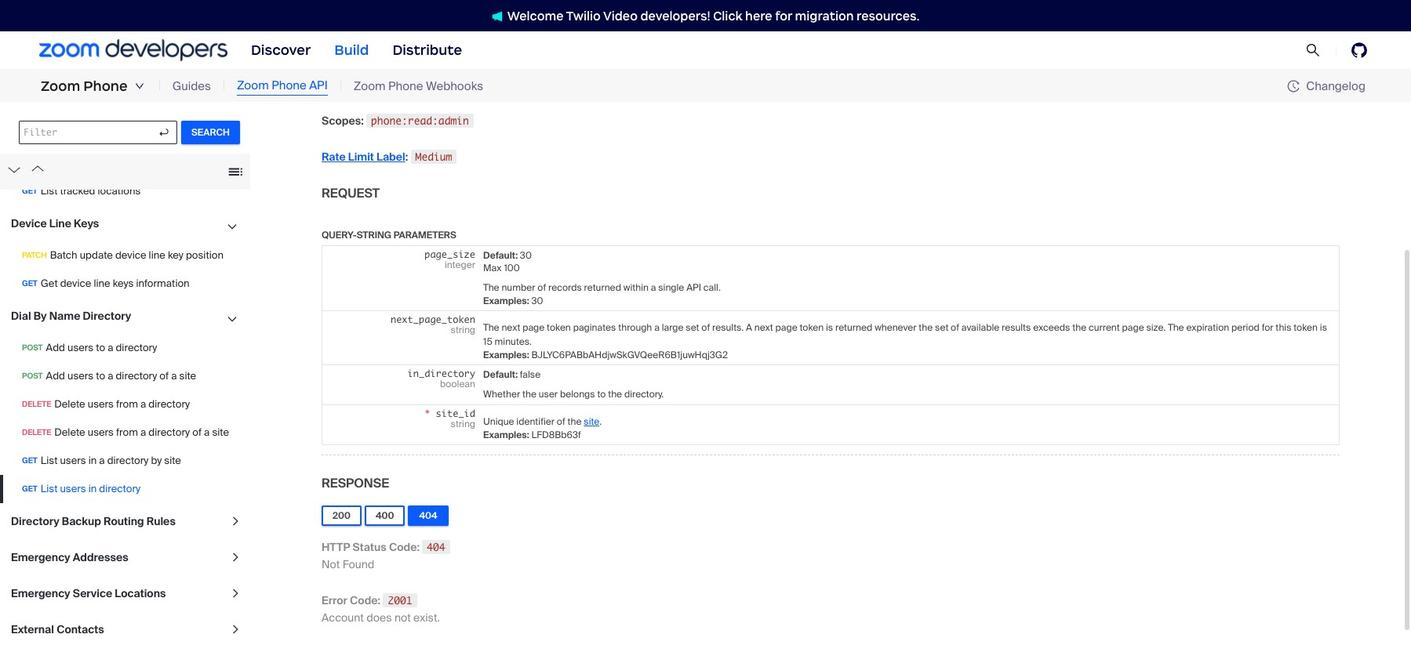 Task type: describe. For each thing, give the bounding box(es) containing it.
zoom phone api link
[[237, 77, 328, 96]]

query-
[[322, 229, 357, 241]]

not
[[322, 558, 340, 572]]

twilio
[[566, 8, 601, 23]]

phone for zoom phone api
[[272, 78, 307, 94]]

parameters
[[394, 229, 456, 241]]

account
[[322, 611, 364, 625]]

phone for zoom phone webhooks
[[388, 78, 423, 94]]

status
[[353, 540, 387, 555]]

400
[[376, 510, 394, 522]]

zoom phone api
[[237, 78, 328, 94]]

for
[[775, 8, 793, 23]]

here
[[746, 8, 773, 23]]

zoom phone webhooks link
[[354, 77, 483, 95]]

search image
[[1306, 43, 1321, 57]]

200
[[333, 510, 351, 522]]

migration
[[795, 8, 854, 23]]

zoom phone webhooks
[[354, 78, 483, 94]]

developers!
[[641, 8, 711, 23]]

welcome twilio video developers! click here for migration resources. link
[[476, 7, 936, 24]]

zoom for zoom phone
[[41, 78, 80, 95]]

400 button
[[365, 506, 405, 526]]

error
[[322, 594, 347, 608]]

notification image
[[492, 11, 507, 22]]

notification image
[[492, 11, 503, 22]]

found
[[343, 558, 374, 572]]

2001
[[388, 595, 412, 607]]

http status code: 404 not found
[[322, 540, 445, 572]]

webhooks
[[426, 78, 483, 94]]

history image
[[1288, 80, 1300, 93]]

github image
[[1352, 42, 1368, 58]]

welcome twilio video developers! click here for migration resources.
[[507, 8, 920, 23]]

welcome
[[507, 8, 564, 23]]

not
[[395, 611, 411, 625]]

history image
[[1288, 80, 1307, 93]]



Task type: locate. For each thing, give the bounding box(es) containing it.
search image
[[1306, 43, 1321, 57]]

zoom
[[41, 78, 80, 95], [237, 78, 269, 94], [354, 78, 386, 94]]

down image
[[135, 82, 144, 91]]

404 inside button
[[419, 510, 438, 522]]

phone for zoom phone
[[83, 78, 128, 95]]

github image
[[1352, 42, 1368, 58]]

404
[[419, 510, 438, 522], [427, 541, 445, 554]]

changelog
[[1307, 78, 1366, 94]]

response
[[322, 475, 389, 492]]

1 phone from the left
[[83, 78, 128, 95]]

0 horizontal spatial code:
[[350, 594, 381, 608]]

guides
[[172, 78, 211, 94]]

0 vertical spatial code:
[[389, 540, 420, 555]]

zoom phone
[[41, 78, 128, 95]]

code: up does
[[350, 594, 381, 608]]

code: inside error code: 2001 account does not exist.
[[350, 594, 381, 608]]

video
[[603, 8, 638, 23]]

3 phone from the left
[[388, 78, 423, 94]]

3 zoom from the left
[[354, 78, 386, 94]]

404 down the 404 button
[[427, 541, 445, 554]]

2 horizontal spatial zoom
[[354, 78, 386, 94]]

0 horizontal spatial zoom
[[41, 78, 80, 95]]

code: inside the http status code: 404 not found
[[389, 540, 420, 555]]

guides link
[[172, 77, 211, 95]]

phone left api
[[272, 78, 307, 94]]

0 vertical spatial 404
[[419, 510, 438, 522]]

phone left down icon
[[83, 78, 128, 95]]

click
[[713, 8, 743, 23]]

does
[[367, 611, 392, 625]]

http
[[322, 540, 350, 555]]

query-string parameters
[[322, 229, 456, 241]]

phone
[[83, 78, 128, 95], [272, 78, 307, 94], [388, 78, 423, 94]]

code: right the status
[[389, 540, 420, 555]]

request
[[322, 185, 380, 201]]

1 horizontal spatial zoom
[[237, 78, 269, 94]]

1 vertical spatial code:
[[350, 594, 381, 608]]

zoom for zoom phone webhooks
[[354, 78, 386, 94]]

200 button
[[322, 506, 362, 526]]

404 button
[[408, 506, 449, 526]]

2 horizontal spatial phone
[[388, 78, 423, 94]]

zoom developer logo image
[[39, 40, 228, 61]]

api
[[309, 78, 328, 94]]

code:
[[389, 540, 420, 555], [350, 594, 381, 608]]

error code: 2001 account does not exist.
[[322, 594, 440, 625]]

phone left webhooks
[[388, 78, 423, 94]]

string
[[357, 229, 392, 241]]

2 phone from the left
[[272, 78, 307, 94]]

404 inside the http status code: 404 not found
[[427, 541, 445, 554]]

resources.
[[857, 8, 920, 23]]

changelog link
[[1288, 78, 1366, 94]]

1 zoom from the left
[[41, 78, 80, 95]]

1 horizontal spatial phone
[[272, 78, 307, 94]]

404 right 400 button
[[419, 510, 438, 522]]

zoom for zoom phone api
[[237, 78, 269, 94]]

exist.
[[414, 611, 440, 625]]

0 horizontal spatial phone
[[83, 78, 128, 95]]

2 zoom from the left
[[237, 78, 269, 94]]

1 horizontal spatial code:
[[389, 540, 420, 555]]

1 vertical spatial 404
[[427, 541, 445, 554]]



Task type: vqa. For each thing, say whether or not it's contained in the screenshot.
See within the are strings of text which are passed on every request to verify the authorization of the server. They contain a combination of secrets from the API and payload data in the form of a JSON object. See
no



